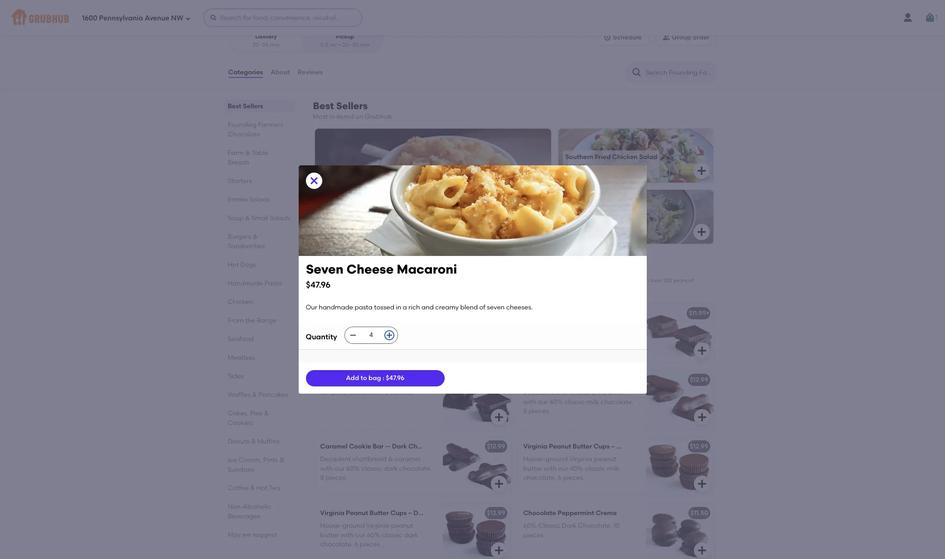 Task type: describe. For each thing, give the bounding box(es) containing it.
milk inside decadent shortbread & caramel with our 40% classic milk chocolate. 8 pieces.
[[587, 399, 599, 406]]

classic inside house-ground virginia peanut butter with our 40% classic milk chocolate. 6 pieces.
[[585, 465, 606, 473]]

best for best sellers
[[228, 103, 241, 110]]

chicken inside tab
[[228, 298, 253, 306]]

dark inside house-ground virginia peanut butter with our 60% classic dark chocolate. 6 pieces.
[[404, 532, 418, 540]]

min inside delivery 20–35 min
[[270, 42, 280, 48]]

peanut for 60%
[[346, 510, 368, 518]]

0 vertical spatial hot
[[228, 261, 239, 269]]

decadent shortbread & caramel with our 60% classic dark chocolate. 8 pieces.
[[320, 456, 432, 482]]

our inside house-ground virginia peanut butter with our 60% classic dark chocolate. 6 pieces.
[[355, 532, 365, 540]]

8 for decadent shortbread & caramel with our 40% classic milk chocolate. 8 pieces.
[[524, 408, 527, 415]]

pasta
[[265, 280, 282, 288]]

chocolate inside founding farmers chocolate artisan, house-crafted chocolate made with the american chocolatier legend - guittard (tm) - family-owned and operated with over 150 years of expertise and honorable sourcing. perfect melt, smooth & luscious, never waxy, no fillers, no artificial ingredients.
[[401, 265, 452, 276]]

& inside cakes, pies & cookies
[[264, 410, 269, 418]]

butter for house-ground virginia peanut butter with our 60% classic dark chocolate. 6 pieces.
[[320, 532, 339, 540]]

pieces. inside 60% classic dark chocolate. 10 pieces.
[[524, 532, 545, 540]]

seven cheese macaroni $47.96
[[306, 262, 457, 290]]

shortbread for 40%
[[556, 389, 590, 397]]

southern fried chicken salad $20.50
[[566, 153, 658, 172]]

sweetened
[[590, 323, 624, 330]]

dark inside decadent shortbread & caramel with our 60% classic dark chocolate. 8 pieces.
[[384, 465, 398, 473]]

milk inside house-ground virginia peanut butter with our 40% classic milk chocolate. 6 pieces.
[[607, 465, 620, 473]]

peanut for 40%
[[549, 443, 572, 451]]

20–30
[[343, 42, 359, 48]]

alcoholic
[[243, 503, 272, 511]]

classic inside decadent shortbread & caramel with our 60% classic dark chocolate. 8 pieces.
[[361, 465, 382, 473]]

soup & small salads tab
[[228, 214, 291, 223]]

nothing but chocolate squares
[[320, 377, 419, 384]]

breads
[[228, 159, 249, 166]]

add to bag : $47.96
[[346, 375, 405, 382]]

0 horizontal spatial and
[[339, 286, 349, 292]]

best sellers most ordered on grubhub
[[313, 100, 392, 121]]

caramel cookie bar -- milk chocolate image
[[646, 371, 714, 430]]

we
[[242, 532, 251, 539]]

$11.99 + for almond chocolate squares
[[486, 310, 507, 318]]

ordered
[[330, 113, 354, 121]]

virginia inside house-ground virginia peanut butter with our 40% classic milk chocolate. 6 pieces.
[[570, 456, 593, 464]]

pieces. inside decadent shortbread & caramel with our 40% classic milk chocolate. 8 pieces.
[[529, 408, 551, 415]]

farmers for founding farmers chocolate
[[258, 121, 284, 129]]

$12.99 for caramel cookie bar -- dark chocolate
[[487, 443, 505, 451]]

1
[[936, 14, 938, 21]]

handmade
[[228, 280, 263, 288]]

of inside founding farmers chocolate artisan, house-crafted chocolate made with the american chocolatier legend - guittard (tm) - family-owned and operated with over 150 years of expertise and honorable sourcing. perfect melt, smooth & luscious, never waxy, no fillers, no artificial ingredients.
[[689, 278, 694, 284]]

40% inside house-ground virginia peanut butter with our 40% classic milk chocolate. 6 pieces.
[[570, 465, 584, 473]]

60% inside decadent shortbread & caramel with our 60% classic dark chocolate. 8 pieces.
[[347, 465, 360, 473]]

cakes, pies & cookies
[[228, 410, 269, 427]]

pieces. inside house-ground virginia peanut butter with our 60% classic dark chocolate. 6 pieces.
[[360, 541, 382, 549]]

$12.99 for virginia peanut butter cups – dark chocolate
[[487, 510, 505, 518]]

meatless tab
[[228, 353, 291, 363]]

burgers & sandwiches
[[228, 233, 265, 250]]

coffee
[[228, 485, 249, 493]]

decadent for 60%
[[320, 456, 351, 464]]

the inside tab
[[245, 317, 255, 325]]

may we suggest tab
[[228, 531, 291, 540]]

caesar
[[566, 214, 588, 222]]

farm
[[228, 149, 244, 157]]

butter for 40%
[[573, 443, 592, 451]]

0 horizontal spatial of
[[480, 304, 486, 311]]

nothing but chocolate squares image
[[443, 371, 511, 430]]

& inside founding farmers chocolate artisan, house-crafted chocolate made with the american chocolatier legend - guittard (tm) - family-owned and operated with over 150 years of expertise and honorable sourcing. perfect melt, smooth & luscious, never waxy, no fillers, no artificial ingredients.
[[460, 286, 464, 292]]

cookie
[[349, 443, 371, 451]]

with inside decadent shortbread & caramel with our 60% classic dark chocolate. 8 pieces.
[[320, 465, 333, 473]]

$11.99 + for french crunch chocolate squares
[[689, 310, 710, 318]]

family-
[[563, 278, 582, 284]]

sandwiches
[[228, 243, 265, 250]]

caesar salad $13.50
[[566, 214, 608, 233]]

almond
[[320, 310, 345, 318]]

pieces. inside house-ground virginia peanut butter with our 40% classic milk chocolate. 6 pieces.
[[563, 474, 585, 482]]

founding farmers chocolate artisan, house-crafted chocolate made with the american chocolatier legend - guittard (tm) - family-owned and operated with over 150 years of expertise and honorable sourcing. perfect melt, smooth & luscious, never waxy, no fillers, no artificial ingredients.
[[313, 265, 694, 292]]

with inside house-ground virginia peanut butter with our 40% classic milk chocolate. 6 pieces.
[[544, 465, 557, 473]]

ice
[[228, 457, 237, 464]]

2 no from the left
[[545, 286, 552, 292]]

lightly
[[320, 323, 341, 330]]

virginia up house-ground virginia peanut butter with our 60% classic dark chocolate. 6 pieces. at left
[[320, 510, 345, 518]]

sundaes
[[228, 466, 255, 474]]

2 vertical spatial and
[[422, 304, 434, 311]]

soup & small salads
[[228, 215, 291, 222]]

farm & table breads tab
[[228, 148, 291, 167]]

•
[[339, 42, 341, 48]]

entrée salads tab
[[228, 195, 291, 205]]

classic inside decadent shortbread & caramel with our 40% classic milk chocolate. 8 pieces.
[[565, 399, 585, 406]]

60% classic dark chocolate. 10 pieces.
[[524, 523, 620, 540]]

decadent.
[[349, 389, 381, 397]]

option group containing delivery 20–35 min
[[228, 30, 383, 53]]

simple
[[320, 389, 341, 397]]

cups for milk
[[594, 443, 610, 451]]

beverages
[[228, 513, 260, 521]]

with inside decadent shortbread & caramel with our 40% classic milk chocolate. 8 pieces.
[[524, 399, 537, 406]]

reviews button
[[297, 56, 324, 89]]

donuts & muffins
[[228, 438, 280, 446]]

6 for 40%
[[558, 474, 562, 482]]

chocolate peppermint creme
[[524, 510, 617, 518]]

made
[[402, 278, 417, 284]]

caramel
[[320, 443, 348, 451]]

of inside 'pieces of crisp, lightly sweetened crepes. 10 ounces.'
[[545, 323, 551, 330]]

best for best sellers most ordered on grubhub
[[313, 100, 334, 112]]

virginia peanut butter cups – milk chocolate image
[[646, 437, 714, 496]]

6 for 60%
[[355, 541, 358, 549]]

dark for –
[[414, 510, 429, 518]]

lightly roasted almonds. 10 ounces.
[[320, 323, 429, 330]]

crisp,
[[553, 323, 569, 330]]

on time delivery
[[334, 2, 377, 8]]

pancakes
[[259, 391, 289, 399]]

ground for 60%
[[343, 523, 365, 530]]

ounces. inside 'pieces of crisp, lightly sweetened crepes. 10 ounces.'
[[555, 332, 579, 340]]

may
[[228, 532, 241, 539]]

$20.50
[[566, 164, 586, 172]]

decadent for 40%
[[524, 389, 554, 397]]

1 vertical spatial hot
[[257, 485, 268, 493]]

melt,
[[424, 286, 438, 292]]

chocolate. inside decadent shortbread & caramel with our 40% classic milk chocolate. 8 pieces.
[[601, 399, 634, 406]]

our inside house-ground virginia peanut butter with our 40% classic milk chocolate. 6 pieces.
[[559, 465, 569, 473]]

main navigation navigation
[[0, 0, 946, 35]]

$12.99 for virginia peanut butter cups – milk chocolate
[[690, 443, 709, 451]]

:
[[383, 375, 385, 382]]

virginia peanut butter cups – dark chocolate
[[320, 510, 463, 518]]

founding for founding farmers chocolate
[[228, 121, 257, 129]]

butter for 60%
[[370, 510, 389, 518]]

svg image for almond chocolate squares
[[494, 346, 505, 357]]

non-
[[228, 503, 243, 511]]

salads inside soup & small salads tab
[[270, 215, 291, 222]]

perfect
[[404, 286, 423, 292]]

soup
[[228, 215, 244, 222]]

southern
[[566, 153, 594, 161]]

starters
[[228, 177, 252, 185]]

chocolate. inside decadent shortbread & caramel with our 60% classic dark chocolate. 8 pieces.
[[399, 465, 432, 473]]

1 button
[[925, 10, 938, 26]]

2 horizontal spatial and
[[601, 278, 611, 284]]

+ for almond chocolate squares
[[503, 310, 507, 318]]

tossed
[[374, 304, 395, 311]]

a
[[403, 304, 407, 311]]

virginia peanut butter cups – milk chocolate
[[524, 443, 664, 451]]

$11.99 for almond chocolate squares
[[486, 310, 503, 318]]

macaroni for seven cheese macaroni $47.96
[[397, 262, 457, 277]]

chocolate. inside house-ground virginia peanut butter with our 60% classic dark chocolate. 6 pieces.
[[320, 541, 353, 549]]

chocolate inside founding farmers chocolate
[[228, 131, 260, 138]]

group
[[672, 34, 692, 41]]

1 vertical spatial $47.96
[[386, 375, 405, 382]]

almonds.
[[368, 323, 396, 330]]

1 no from the left
[[521, 286, 528, 292]]

guittard
[[523, 278, 545, 284]]

house- for house-ground virginia peanut butter with our 60% classic dark chocolate. 6 pieces.
[[320, 523, 343, 530]]

& inside decadent shortbread & caramel with our 40% classic milk chocolate. 8 pieces.
[[592, 389, 596, 397]]

over
[[651, 278, 662, 284]]

bar
[[373, 443, 384, 451]]

muffins
[[257, 438, 280, 446]]

virginia inside house-ground virginia peanut butter with our 60% classic dark chocolate. 6 pieces.
[[366, 523, 390, 530]]

ounces. for almond chocolate squares
[[405, 323, 429, 330]]

dark inside 60% classic dark chocolate. 10 pieces.
[[562, 523, 577, 530]]

meatless
[[228, 354, 255, 362]]

– for milk
[[612, 443, 615, 451]]

salads inside entrée salads tab
[[249, 196, 270, 204]]

best sellers
[[228, 103, 263, 110]]

svg image for chocolate peppermint creme
[[697, 546, 708, 557]]

operated
[[613, 278, 637, 284]]

peanut for dark
[[391, 523, 413, 530]]

chocolatier
[[468, 278, 498, 284]]

coffee & hot tea tab
[[228, 484, 291, 493]]

peppermint
[[558, 510, 595, 518]]

Search Founding Farmers DC search field
[[645, 69, 715, 77]]

60% inside house-ground virginia peanut butter with our 60% classic dark chocolate. 6 pieces.
[[367, 532, 380, 540]]

on
[[356, 113, 363, 121]]

sides tab
[[228, 372, 291, 381]]

almond chocolate squares image
[[443, 304, 511, 363]]

people icon image
[[663, 34, 670, 41]]

pints
[[263, 457, 278, 464]]

crafted
[[353, 278, 372, 284]]

ingredients.
[[576, 286, 607, 292]]

virginia up house-ground virginia peanut butter with our 40% classic milk chocolate. 6 pieces.
[[524, 443, 548, 451]]

20–35
[[253, 42, 269, 48]]

non-alcoholic beverages tab
[[228, 503, 291, 522]]

creme
[[596, 510, 617, 518]]

svg image inside schedule button
[[604, 34, 611, 41]]

time
[[344, 2, 356, 8]]

about button
[[270, 56, 291, 89]]

non-alcoholic beverages
[[228, 503, 272, 521]]

star icon image
[[228, 1, 237, 10]]

caramel cookie bar -- dark chocolate
[[320, 443, 442, 451]]

schedule
[[613, 34, 642, 41]]

burgers
[[228, 233, 251, 241]]

milk
[[617, 443, 630, 451]]



Task type: vqa. For each thing, say whether or not it's contained in the screenshot.


Task type: locate. For each thing, give the bounding box(es) containing it.
cups up house-ground virginia peanut butter with our 60% classic dark chocolate. 6 pieces. at left
[[391, 510, 407, 518]]

1 $11.99 + from the left
[[486, 310, 507, 318]]

seven
[[322, 214, 340, 222], [306, 262, 344, 277]]

1 horizontal spatial caramel
[[598, 389, 624, 397]]

1 vertical spatial shortbread
[[353, 456, 387, 464]]

honorable
[[350, 286, 377, 292]]

0 vertical spatial farmers
[[258, 121, 284, 129]]

chocolate.
[[578, 523, 612, 530]]

seven for seven cheese macaroni $47.96
[[306, 262, 344, 277]]

min down delivery
[[270, 42, 280, 48]]

seven inside seven cheese macaroni $47.96
[[306, 262, 344, 277]]

macaroni inside seven cheese macaroni $11.99
[[367, 214, 397, 222]]

0 vertical spatial peanut
[[594, 456, 617, 464]]

burgers & sandwiches tab
[[228, 232, 291, 251]]

salad inside southern fried chicken salad $20.50
[[640, 153, 658, 161]]

1 horizontal spatial cups
[[594, 443, 610, 451]]

ground for 40%
[[546, 456, 568, 464]]

1 vertical spatial house-
[[320, 523, 343, 530]]

& inside "burgers & sandwiches"
[[253, 233, 258, 241]]

best up the most
[[313, 100, 334, 112]]

shortbread inside decadent shortbread & caramel with our 40% classic milk chocolate. 8 pieces.
[[556, 389, 590, 397]]

0 horizontal spatial 6
[[355, 541, 358, 549]]

$11.99 for french crunch chocolate squares
[[689, 310, 706, 318]]

1 horizontal spatial the
[[431, 278, 440, 284]]

farmers inside founding farmers chocolate artisan, house-crafted chocolate made with the american chocolatier legend - guittard (tm) - family-owned and operated with over 150 years of expertise and honorable sourcing. perfect melt, smooth & luscious, never waxy, no fillers, no artificial ingredients.
[[360, 265, 399, 276]]

1 horizontal spatial founding
[[313, 265, 358, 276]]

salads
[[249, 196, 270, 204], [270, 215, 291, 222]]

peanut up house-ground virginia peanut butter with our 60% classic dark chocolate. 6 pieces. at left
[[346, 510, 368, 518]]

0 horizontal spatial milk
[[587, 399, 599, 406]]

salads down starters tab on the left of page
[[249, 196, 270, 204]]

10 inside 60% classic dark chocolate. 10 pieces.
[[614, 523, 620, 530]]

and right rich
[[422, 304, 434, 311]]

good food
[[284, 2, 312, 8]]

ounces. for nothing but chocolate squares
[[390, 389, 414, 397]]

0 horizontal spatial founding
[[228, 121, 257, 129]]

1 horizontal spatial butter
[[573, 443, 592, 451]]

founding down the best sellers
[[228, 121, 257, 129]]

donuts
[[228, 438, 250, 446]]

1 vertical spatial macaroni
[[397, 262, 457, 277]]

seafood tab
[[228, 335, 291, 344]]

-
[[519, 278, 522, 284], [560, 278, 562, 284], [385, 443, 388, 451], [388, 443, 391, 451]]

starters tab
[[228, 176, 291, 186]]

most
[[313, 113, 328, 121]]

$12.99
[[690, 377, 709, 384], [487, 443, 505, 451], [690, 443, 709, 451], [487, 510, 505, 518]]

sellers inside best sellers most ordered on grubhub
[[336, 100, 368, 112]]

salad inside caesar salad $13.50
[[590, 214, 608, 222]]

the right "from"
[[245, 317, 255, 325]]

option group
[[228, 30, 383, 53]]

6 inside house-ground virginia peanut butter with our 40% classic milk chocolate. 6 pieces.
[[558, 474, 562, 482]]

& inside ice cream, pints & sundaes
[[280, 457, 284, 464]]

virginia peanut butter cups – dark chocolate image
[[443, 504, 511, 560]]

1 horizontal spatial 60%
[[367, 532, 380, 540]]

1 horizontal spatial butter
[[524, 465, 543, 473]]

waffles & pancakes tab
[[228, 391, 291, 400]]

1 vertical spatial butter
[[370, 510, 389, 518]]

macaroni inside seven cheese macaroni $47.96
[[397, 262, 457, 277]]

(222)
[[248, 1, 263, 9]]

founding up 'house-' in the left of the page
[[313, 265, 358, 276]]

decadent inside decadent shortbread & caramel with our 40% classic milk chocolate. 8 pieces.
[[524, 389, 554, 397]]

no
[[521, 286, 528, 292], [545, 286, 552, 292]]

40% inside decadent shortbread & caramel with our 40% classic milk chocolate. 8 pieces.
[[550, 399, 563, 406]]

1 vertical spatial ground
[[343, 523, 365, 530]]

creamy
[[436, 304, 459, 311]]

1 horizontal spatial peanut
[[549, 443, 572, 451]]

peanut for milk
[[594, 456, 617, 464]]

butter inside house-ground virginia peanut butter with our 40% classic milk chocolate. 6 pieces.
[[524, 465, 543, 473]]

1 vertical spatial butter
[[320, 532, 339, 540]]

virginia down virginia peanut butter cups – dark chocolate
[[366, 523, 390, 530]]

0 horizontal spatial $11.99
[[322, 225, 339, 233]]

roasted
[[342, 323, 366, 330]]

2 $11.99 + from the left
[[689, 310, 710, 318]]

delivery
[[357, 2, 377, 8]]

1 vertical spatial cheese
[[347, 262, 394, 277]]

ground
[[546, 456, 568, 464], [343, 523, 365, 530]]

butter up house-ground virginia peanut butter with our 40% classic milk chocolate. 6 pieces.
[[573, 443, 592, 451]]

range
[[257, 317, 277, 325]]

0 horizontal spatial cups
[[391, 510, 407, 518]]

1 horizontal spatial salad
[[640, 153, 658, 161]]

1 + from the left
[[503, 310, 507, 318]]

1 vertical spatial salad
[[590, 214, 608, 222]]

from
[[228, 317, 244, 325]]

decadent
[[524, 389, 554, 397], [320, 456, 351, 464]]

$47.96 right :
[[386, 375, 405, 382]]

ounces. down the crisp,
[[555, 332, 579, 340]]

1 horizontal spatial $11.99
[[486, 310, 503, 318]]

caramel inside decadent shortbread & caramel with our 60% classic dark chocolate. 8 pieces.
[[395, 456, 421, 464]]

chicken tab
[[228, 298, 291, 307]]

cheeses.
[[506, 304, 533, 311]]

svg image inside 1 button
[[925, 12, 936, 23]]

ounces.
[[405, 323, 429, 330], [555, 332, 579, 340], [390, 389, 414, 397]]

peanut down virginia peanut butter cups – milk chocolate
[[594, 456, 617, 464]]

1 vertical spatial decadent
[[320, 456, 351, 464]]

150
[[664, 278, 672, 284]]

tea
[[269, 485, 280, 493]]

of left the crisp,
[[545, 323, 551, 330]]

0 vertical spatial dark
[[392, 443, 407, 451]]

2 min from the left
[[360, 42, 370, 48]]

1 horizontal spatial $47.96
[[386, 375, 405, 382]]

handmade pasta tab
[[228, 279, 291, 288]]

the inside founding farmers chocolate artisan, house-crafted chocolate made with the american chocolatier legend - guittard (tm) - family-owned and operated with over 150 years of expertise and honorable sourcing. perfect melt, smooth & luscious, never waxy, no fillers, no artificial ingredients.
[[431, 278, 440, 284]]

& inside decadent shortbread & caramel with our 60% classic dark chocolate. 8 pieces.
[[388, 456, 393, 464]]

add
[[346, 375, 359, 382]]

1 horizontal spatial decadent
[[524, 389, 554, 397]]

sellers up on on the top left of the page
[[336, 100, 368, 112]]

order
[[693, 34, 710, 41]]

and down 'house-' in the left of the page
[[339, 286, 349, 292]]

dark down caramel cookie bar -- dark chocolate
[[384, 465, 398, 473]]

10 down creme
[[614, 523, 620, 530]]

1 vertical spatial salads
[[270, 215, 291, 222]]

chocolate.
[[601, 399, 634, 406], [399, 465, 432, 473], [524, 474, 556, 482], [320, 541, 353, 549]]

handmade
[[319, 304, 353, 311]]

1 vertical spatial farmers
[[360, 265, 399, 276]]

10
[[397, 323, 404, 330], [548, 332, 554, 340], [382, 389, 389, 397], [614, 523, 620, 530]]

hot dogs tab
[[228, 260, 291, 270]]

never
[[489, 286, 504, 292]]

sourcing.
[[379, 286, 403, 292]]

cups left the milk
[[594, 443, 610, 451]]

sellers inside tab
[[243, 103, 263, 110]]

caramel inside decadent shortbread & caramel with our 40% classic milk chocolate. 8 pieces.
[[598, 389, 624, 397]]

85
[[319, 1, 327, 9]]

ground inside house-ground virginia peanut butter with our 60% classic dark chocolate. 6 pieces.
[[343, 523, 365, 530]]

pickup
[[336, 34, 354, 40]]

best up founding farmers chocolate
[[228, 103, 241, 110]]

fried
[[595, 153, 611, 161]]

$47.96 up our
[[306, 280, 331, 290]]

hot left the tea
[[257, 485, 268, 493]]

seven inside seven cheese macaroni $11.99
[[322, 214, 340, 222]]

0 horizontal spatial the
[[245, 317, 255, 325]]

of right years
[[689, 278, 694, 284]]

0 horizontal spatial salad
[[590, 214, 608, 222]]

shortbread for 60%
[[353, 456, 387, 464]]

fillers,
[[529, 286, 544, 292]]

60% inside 60% classic dark chocolate. 10 pieces.
[[524, 523, 537, 530]]

0 horizontal spatial farmers
[[258, 121, 284, 129]]

svg image for nothing but chocolate squares
[[494, 412, 505, 423]]

handmade pasta
[[228, 280, 282, 288]]

ground down virginia peanut butter cups – milk chocolate
[[546, 456, 568, 464]]

1 horizontal spatial 6
[[558, 474, 562, 482]]

1 horizontal spatial hot
[[257, 485, 268, 493]]

1 vertical spatial chicken
[[228, 298, 253, 306]]

60% left classic
[[524, 523, 537, 530]]

40%
[[550, 399, 563, 406], [570, 465, 584, 473]]

house- inside house-ground virginia peanut butter with our 60% classic dark chocolate. 6 pieces.
[[320, 523, 343, 530]]

0 vertical spatial salad
[[640, 153, 658, 161]]

legend
[[500, 278, 518, 284]]

founding for founding farmers chocolate artisan, house-crafted chocolate made with the american chocolatier legend - guittard (tm) - family-owned and operated with over 150 years of expertise and honorable sourcing. perfect melt, smooth & luscious, never waxy, no fillers, no artificial ingredients.
[[313, 265, 358, 276]]

mi
[[330, 42, 337, 48]]

of
[[689, 278, 694, 284], [480, 304, 486, 311], [545, 323, 551, 330]]

$47.96 inside seven cheese macaroni $47.96
[[306, 280, 331, 290]]

dark down virginia peanut butter cups – dark chocolate
[[404, 532, 418, 540]]

of right blend in the bottom of the page
[[480, 304, 486, 311]]

chicken right fried
[[613, 153, 638, 161]]

cakes, pies & cookies tab
[[228, 409, 291, 428]]

1 min from the left
[[270, 42, 280, 48]]

0 horizontal spatial +
[[503, 310, 507, 318]]

svg image
[[925, 12, 936, 23], [210, 14, 217, 21], [185, 16, 191, 21], [604, 34, 611, 41], [697, 166, 708, 177], [309, 175, 320, 186], [534, 227, 545, 238], [697, 227, 708, 238], [350, 332, 357, 339], [697, 412, 708, 423], [697, 479, 708, 490], [494, 546, 505, 557]]

peanut inside house-ground virginia peanut butter with our 40% classic milk chocolate. 6 pieces.
[[594, 456, 617, 464]]

0 vertical spatial cheese
[[342, 214, 365, 222]]

farmers for founding farmers chocolate artisan, house-crafted chocolate made with the american chocolatier legend - guittard (tm) - family-owned and operated with over 150 years of expertise and honorable sourcing. perfect melt, smooth & luscious, never waxy, no fillers, no artificial ingredients.
[[360, 265, 399, 276]]

best inside tab
[[228, 103, 241, 110]]

0 vertical spatial salads
[[249, 196, 270, 204]]

10 down :
[[382, 389, 389, 397]]

cheese inside seven cheese macaroni $11.99
[[342, 214, 365, 222]]

seven for seven cheese macaroni $11.99
[[322, 214, 340, 222]]

0 horizontal spatial house-
[[320, 523, 343, 530]]

1 vertical spatial milk
[[607, 465, 620, 473]]

founding inside founding farmers chocolate
[[228, 121, 257, 129]]

cream,
[[239, 457, 262, 464]]

8 inside decadent shortbread & caramel with our 40% classic milk chocolate. 8 pieces.
[[524, 408, 527, 415]]

0 vertical spatial decadent
[[524, 389, 554, 397]]

butter
[[573, 443, 592, 451], [370, 510, 389, 518]]

founding inside founding farmers chocolate artisan, house-crafted chocolate made with the american chocolatier legend - guittard (tm) - family-owned and operated with over 150 years of expertise and honorable sourcing. perfect melt, smooth & luscious, never waxy, no fillers, no artificial ingredients.
[[313, 265, 358, 276]]

0 vertical spatial 6
[[558, 474, 562, 482]]

0 vertical spatial 8
[[524, 408, 527, 415]]

0 vertical spatial cups
[[594, 443, 610, 451]]

peanut inside house-ground virginia peanut butter with our 60% classic dark chocolate. 6 pieces.
[[391, 523, 413, 530]]

1 vertical spatial peanut
[[346, 510, 368, 518]]

caramel for dark
[[395, 456, 421, 464]]

farmers down best sellers tab
[[258, 121, 284, 129]]

0 horizontal spatial shortbread
[[353, 456, 387, 464]]

small
[[251, 215, 269, 222]]

house-ground virginia peanut butter with our 60% classic dark chocolate. 6 pieces.
[[320, 523, 418, 549]]

squares right :
[[393, 377, 419, 384]]

and right owned
[[601, 278, 611, 284]]

delivery 20–35 min
[[253, 34, 280, 48]]

macaroni for seven cheese macaroni $11.99
[[367, 214, 397, 222]]

2 horizontal spatial $11.99
[[689, 310, 706, 318]]

butter for house-ground virginia peanut butter with our 40% classic milk chocolate. 6 pieces.
[[524, 465, 543, 473]]

farmers up chocolate
[[360, 265, 399, 276]]

search icon image
[[632, 67, 642, 78]]

4.4
[[237, 1, 246, 9]]

1 vertical spatial ounces.
[[555, 332, 579, 340]]

house-ground virginia peanut butter with our 40% classic milk chocolate. 6 pieces.
[[524, 456, 620, 482]]

farm & table breads
[[228, 149, 269, 166]]

2 horizontal spatial of
[[689, 278, 694, 284]]

0 vertical spatial shortbread
[[556, 389, 590, 397]]

from the range tab
[[228, 316, 291, 326]]

+ for french crunch chocolate squares
[[706, 310, 710, 318]]

1 horizontal spatial milk
[[607, 465, 620, 473]]

0 horizontal spatial 8
[[320, 474, 324, 482]]

ice cream, pints & sundaes tab
[[228, 456, 291, 475]]

min inside pickup 0.5 mi • 20–30 min
[[360, 42, 370, 48]]

nothing
[[320, 377, 346, 384]]

ounces. down rich
[[405, 323, 429, 330]]

chocolate
[[228, 131, 260, 138], [401, 265, 452, 276], [346, 310, 379, 318], [571, 310, 604, 318], [359, 377, 392, 384], [409, 443, 442, 451], [631, 443, 664, 451], [430, 510, 463, 518], [524, 510, 556, 518]]

about
[[271, 68, 290, 76]]

dark
[[384, 465, 398, 473], [404, 532, 418, 540]]

1 vertical spatial of
[[480, 304, 486, 311]]

hot left the dogs
[[228, 261, 239, 269]]

1 horizontal spatial $11.99 +
[[689, 310, 710, 318]]

sellers up founding farmers chocolate
[[243, 103, 263, 110]]

french crunch chocolate squares image
[[646, 304, 714, 363]]

& inside farm & table breads
[[246, 149, 250, 157]]

chocolate peppermint creme image
[[646, 504, 714, 560]]

classic inside house-ground virginia peanut butter with our 60% classic dark chocolate. 6 pieces.
[[382, 532, 403, 540]]

0 vertical spatial house-
[[524, 456, 546, 464]]

0 vertical spatial caramel
[[598, 389, 624, 397]]

1 horizontal spatial +
[[706, 310, 710, 318]]

squares
[[381, 310, 406, 318], [605, 310, 631, 318], [393, 377, 419, 384]]

1 horizontal spatial 8
[[524, 408, 527, 415]]

squares for french crunch chocolate squares
[[605, 310, 631, 318]]

2 + from the left
[[706, 310, 710, 318]]

0 vertical spatial ounces.
[[405, 323, 429, 330]]

founding farmers chocolate tab
[[228, 120, 291, 139]]

squares up sweetened
[[605, 310, 631, 318]]

classic
[[565, 399, 585, 406], [361, 465, 382, 473], [585, 465, 606, 473], [382, 532, 403, 540]]

dogs
[[241, 261, 256, 269]]

10 right the almonds. at the left bottom of page
[[397, 323, 404, 330]]

60% down virginia peanut butter cups – dark chocolate
[[367, 532, 380, 540]]

but
[[347, 377, 358, 384]]

1 vertical spatial 40%
[[570, 465, 584, 473]]

svg image
[[386, 332, 393, 339], [494, 346, 505, 357], [697, 346, 708, 357], [494, 412, 505, 423], [494, 479, 505, 490], [697, 546, 708, 557]]

sellers for best sellers
[[243, 103, 263, 110]]

1 vertical spatial peanut
[[391, 523, 413, 530]]

squares up the almonds. at the left bottom of page
[[381, 310, 406, 318]]

waffles
[[228, 391, 251, 399]]

ground down virginia peanut butter cups – dark chocolate
[[343, 523, 365, 530]]

svg image for caramel cookie bar -- dark chocolate
[[494, 479, 505, 490]]

may we suggest
[[228, 532, 277, 539]]

crepes.
[[524, 332, 546, 340]]

– for dark
[[408, 510, 412, 518]]

ounces. down the add to bag : $47.96
[[390, 389, 414, 397]]

butter inside house-ground virginia peanut butter with our 60% classic dark chocolate. 6 pieces.
[[320, 532, 339, 540]]

min
[[270, 42, 280, 48], [360, 42, 370, 48]]

donuts & muffins tab
[[228, 437, 291, 447]]

decadent shortbread & caramel with our 40% classic milk chocolate. 8 pieces.
[[524, 389, 634, 415]]

0 horizontal spatial dark
[[392, 443, 407, 451]]

milk up virginia peanut butter cups – milk chocolate
[[587, 399, 599, 406]]

0 horizontal spatial best
[[228, 103, 241, 110]]

pieces. inside decadent shortbread & caramel with our 60% classic dark chocolate. 8 pieces.
[[326, 474, 347, 482]]

1 horizontal spatial shortbread
[[556, 389, 590, 397]]

house- inside house-ground virginia peanut butter with our 40% classic milk chocolate. 6 pieces.
[[524, 456, 546, 464]]

founding
[[228, 121, 257, 129], [313, 265, 358, 276]]

sellers
[[336, 100, 368, 112], [243, 103, 263, 110]]

house- for house-ground virginia peanut butter with our 40% classic milk chocolate. 6 pieces.
[[524, 456, 546, 464]]

delivery
[[255, 34, 277, 40]]

artificial
[[553, 286, 575, 292]]

min right 20–30
[[360, 42, 370, 48]]

10 down the crisp,
[[548, 332, 554, 340]]

2 vertical spatial ounces.
[[390, 389, 414, 397]]

cheese inside seven cheese macaroni $47.96
[[347, 262, 394, 277]]

svg image for french crunch chocolate squares
[[697, 346, 708, 357]]

1 vertical spatial founding
[[313, 265, 358, 276]]

2 vertical spatial dark
[[562, 523, 577, 530]]

sellers for best sellers most ordered on grubhub
[[336, 100, 368, 112]]

chocolate. inside house-ground virginia peanut butter with our 40% classic milk chocolate. 6 pieces.
[[524, 474, 556, 482]]

shortbread inside decadent shortbread & caramel with our 60% classic dark chocolate. 8 pieces.
[[353, 456, 387, 464]]

0 vertical spatial seven
[[322, 214, 340, 222]]

Input item quantity number field
[[361, 328, 381, 344]]

to
[[361, 375, 367, 382]]

peanut
[[594, 456, 617, 464], [391, 523, 413, 530]]

butter up house-ground virginia peanut butter with our 60% classic dark chocolate. 6 pieces. at left
[[370, 510, 389, 518]]

crunch
[[546, 310, 569, 318]]

best sellers tab
[[228, 102, 291, 111]]

$47.96
[[306, 280, 331, 290], [386, 375, 405, 382]]

shortbread
[[556, 389, 590, 397], [353, 456, 387, 464]]

milk down the milk
[[607, 465, 620, 473]]

ground inside house-ground virginia peanut butter with our 40% classic milk chocolate. 6 pieces.
[[546, 456, 568, 464]]

the up melt,
[[431, 278, 440, 284]]

6 inside house-ground virginia peanut butter with our 60% classic dark chocolate. 6 pieces.
[[355, 541, 358, 549]]

0 horizontal spatial $11.99 +
[[486, 310, 507, 318]]

1 horizontal spatial 40%
[[570, 465, 584, 473]]

1 vertical spatial 6
[[355, 541, 358, 549]]

0 horizontal spatial butter
[[320, 532, 339, 540]]

1 horizontal spatial and
[[422, 304, 434, 311]]

coffee & hot tea
[[228, 485, 280, 493]]

0 horizontal spatial $47.96
[[306, 280, 331, 290]]

0 vertical spatial –
[[612, 443, 615, 451]]

farmers inside founding farmers chocolate
[[258, 121, 284, 129]]

0 horizontal spatial peanut
[[391, 523, 413, 530]]

0 horizontal spatial sellers
[[243, 103, 263, 110]]

0 vertical spatial and
[[601, 278, 611, 284]]

0 vertical spatial chicken
[[613, 153, 638, 161]]

french
[[524, 310, 545, 318]]

0 horizontal spatial 40%
[[550, 399, 563, 406]]

60%
[[347, 465, 360, 473], [524, 523, 537, 530], [367, 532, 380, 540]]

chicken up "from"
[[228, 298, 253, 306]]

hot dogs
[[228, 261, 256, 269]]

0 vertical spatial butter
[[524, 465, 543, 473]]

our inside decadent shortbread & caramel with our 60% classic dark chocolate. 8 pieces.
[[335, 465, 345, 473]]

0 vertical spatial butter
[[573, 443, 592, 451]]

in
[[396, 304, 402, 311]]

1 horizontal spatial farmers
[[360, 265, 399, 276]]

salads right small in the left top of the page
[[270, 215, 291, 222]]

0 vertical spatial ground
[[546, 456, 568, 464]]

seven
[[487, 304, 505, 311]]

0 horizontal spatial ground
[[343, 523, 365, 530]]

0 vertical spatial macaroni
[[367, 214, 397, 222]]

caramel for milk
[[598, 389, 624, 397]]

1 horizontal spatial min
[[360, 42, 370, 48]]

group order
[[672, 34, 710, 41]]

with inside house-ground virginia peanut butter with our 60% classic dark chocolate. 6 pieces.
[[341, 532, 354, 540]]

virginia down virginia peanut butter cups – milk chocolate
[[570, 456, 593, 464]]

0 vertical spatial dark
[[384, 465, 398, 473]]

10 inside 'pieces of crisp, lightly sweetened crepes. 10 ounces.'
[[548, 332, 554, 340]]

0 horizontal spatial min
[[270, 42, 280, 48]]

caramel cookie bar -- dark chocolate image
[[443, 437, 511, 496]]

$11.99 inside seven cheese macaroni $11.99
[[322, 225, 339, 233]]

peanut up house-ground virginia peanut butter with our 40% classic milk chocolate. 6 pieces.
[[549, 443, 572, 451]]

cups for dark
[[391, 510, 407, 518]]

1 horizontal spatial of
[[545, 323, 551, 330]]

no down (tm)
[[545, 286, 552, 292]]

seven cheese macaroni $11.99
[[322, 214, 397, 233]]

no right waxy,
[[521, 286, 528, 292]]

peanut down virginia peanut butter cups – dark chocolate
[[391, 523, 413, 530]]

hot
[[228, 261, 239, 269], [257, 485, 268, 493]]

caramel
[[598, 389, 624, 397], [395, 456, 421, 464]]

cheese for seven cheese macaroni $11.99
[[342, 214, 365, 222]]

1 horizontal spatial ground
[[546, 456, 568, 464]]

8 for decadent shortbread & caramel with our 60% classic dark chocolate. 8 pieces.
[[320, 474, 324, 482]]

8 inside decadent shortbread & caramel with our 60% classic dark chocolate. 8 pieces.
[[320, 474, 324, 482]]

60% down the cookie
[[347, 465, 360, 473]]

our inside decadent shortbread & caramel with our 40% classic milk chocolate. 8 pieces.
[[538, 399, 548, 406]]

pasta
[[355, 304, 373, 311]]

squares for nothing but chocolate squares
[[393, 377, 419, 384]]

best inside best sellers most ordered on grubhub
[[313, 100, 334, 112]]

cheese for seven cheese macaroni $47.96
[[347, 262, 394, 277]]

0 horizontal spatial hot
[[228, 261, 239, 269]]

waffles & pancakes
[[228, 391, 289, 399]]

dark for -
[[392, 443, 407, 451]]

chicken
[[613, 153, 638, 161], [228, 298, 253, 306]]

0 horizontal spatial decadent
[[320, 456, 351, 464]]

decadent inside decadent shortbread & caramel with our 60% classic dark chocolate. 8 pieces.
[[320, 456, 351, 464]]

table
[[252, 149, 269, 157]]

with
[[419, 278, 430, 284], [639, 278, 650, 284], [524, 399, 537, 406], [320, 465, 333, 473], [544, 465, 557, 473], [341, 532, 354, 540]]

chicken inside southern fried chicken salad $20.50
[[613, 153, 638, 161]]

0 horizontal spatial dark
[[384, 465, 398, 473]]

2 vertical spatial of
[[545, 323, 551, 330]]



